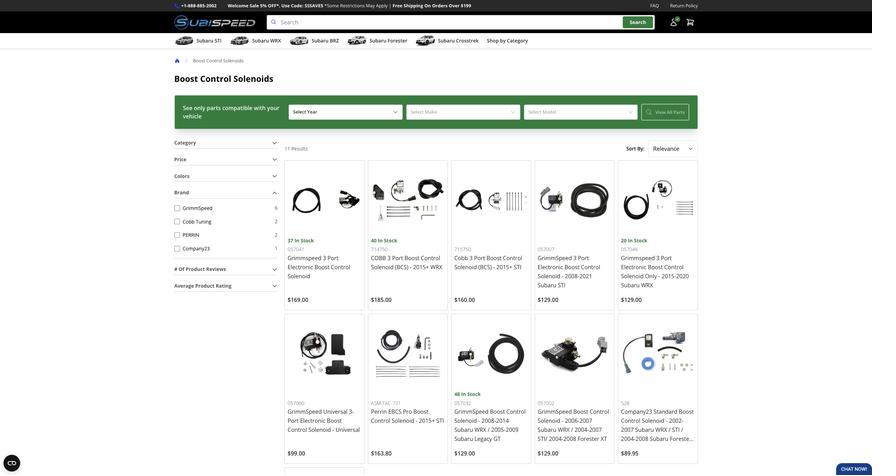Task type: locate. For each thing, give the bounding box(es) containing it.
2 3 from the left
[[388, 254, 391, 262]]

4 3 from the left
[[574, 254, 577, 262]]

in inside 37 in stock 057041 grimmspeed 3 port electronic boost control solenoid
[[295, 237, 300, 244]]

in right 37
[[295, 237, 300, 244]]

subaru wrx
[[252, 37, 281, 44]]

48
[[455, 391, 460, 398]]

0 horizontal spatial forester
[[388, 37, 408, 44]]

subaru inside dropdown button
[[438, 37, 455, 44]]

grimmspeed 3 port electronic boost control solenoid - 2008-2021 subaru sti image
[[538, 163, 612, 237]]

1 vertical spatial 2
[[275, 232, 278, 238]]

in for grimmspeed boost control solenoid  - 2008-2014 subaru wrx / 2005-2009 subaru legacy gt
[[462, 391, 466, 398]]

1 vertical spatial universal
[[336, 426, 360, 434]]

057041
[[288, 246, 305, 253]]

grimmspeed 3 port electronic boost control solenoid - 2008-2021 subaru sti
[[538, 254, 601, 289]]

3 inside 37 in stock 057041 grimmspeed 3 port electronic boost control solenoid
[[323, 254, 326, 262]]

2004- inside 528 company23 standard boost control solenoid - 2002- 2007 subaru wrx / sti / 2004-2008 subaru forester xt
[[622, 435, 636, 443]]

0 vertical spatial 2
[[275, 218, 278, 225]]

company23 inside 528 company23 standard boost control solenoid - 2002- 2007 subaru wrx / sti / 2004-2008 subaru forester xt
[[622, 408, 653, 416]]

2015+ inside cobb 3 port boost control solenoid (bcs) - 2015+ sti
[[497, 263, 513, 271]]

by
[[500, 37, 506, 44]]

11 results
[[285, 145, 308, 152]]

brz
[[330, 37, 339, 44]]

subaru inside '057002 grimmspeed boost control solenoid - 2006-2007 subaru wrx / 2004-2007 sti/ 2004-2008 forester xt'
[[538, 426, 557, 434]]

0 vertical spatial xt
[[601, 435, 607, 443]]

grimmspeed boost control solenoid  - 2008-2014 subaru wrx / 2005-2009 subaru legacy gt image
[[455, 317, 528, 391]]

in inside 20 in stock 057046 grimmspeed 3 port electronic boost control solenoid only - 2015-2020 subaru wrx
[[628, 237, 633, 244]]

subispeed logo image
[[174, 15, 256, 30]]

1 horizontal spatial 2008
[[636, 435, 649, 443]]

by:
[[638, 145, 645, 152]]

faq link
[[651, 2, 659, 9]]

0 horizontal spatial (bcs)
[[395, 263, 409, 271]]

only
[[194, 104, 205, 112]]

electronic down 057046 on the right of page
[[622, 263, 647, 271]]

electronic inside 057060 grimmspeed universal 3- port electronic boost control solenoid - universal
[[300, 417, 326, 425]]

Select... button
[[649, 140, 698, 157]]

$163.80
[[371, 450, 392, 458]]

1 horizontal spatial xt
[[622, 444, 628, 452]]

0 horizontal spatial 2008-
[[482, 417, 496, 425]]

forester inside dropdown button
[[388, 37, 408, 44]]

2005-
[[492, 426, 506, 434]]

731
[[393, 400, 401, 406]]

2008-
[[565, 272, 580, 280], [482, 417, 496, 425]]

in right "40"
[[378, 237, 383, 244]]

1 horizontal spatial company23
[[622, 408, 653, 416]]

in right 48
[[462, 391, 466, 398]]

stock inside 40 in stock 714750 cobb 3 port boost control solenoid (bcs) - 2015+ wrx
[[384, 237, 398, 244]]

sssave5
[[305, 2, 324, 9]]

solenoids up with
[[234, 73, 274, 84]]

2004-
[[575, 426, 590, 434], [549, 435, 564, 443], [622, 435, 636, 443]]

- inside 20 in stock 057046 grimmspeed 3 port electronic boost control solenoid only - 2015-2020 subaru wrx
[[659, 272, 661, 280]]

electronic inside 37 in stock 057041 grimmspeed 3 port electronic boost control solenoid
[[288, 263, 313, 271]]

welcome
[[228, 2, 249, 9]]

$160.00
[[455, 296, 475, 304]]

2008 inside '057002 grimmspeed boost control solenoid - 2006-2007 subaru wrx / 2004-2007 sti/ 2004-2008 forester xt'
[[564, 435, 577, 443]]

0 vertical spatial company23
[[183, 245, 210, 252]]

boost inside 37 in stock 057041 grimmspeed 3 port electronic boost control solenoid
[[315, 263, 330, 271]]

1 horizontal spatial (bcs)
[[479, 263, 492, 271]]

057007
[[538, 246, 555, 253]]

2004- down 2006-
[[575, 426, 590, 434]]

subaru forester button
[[348, 35, 408, 48]]

Company23 button
[[174, 246, 180, 251]]

xt inside '057002 grimmspeed boost control solenoid - 2006-2007 subaru wrx / 2004-2007 sti/ 2004-2008 forester xt'
[[601, 435, 607, 443]]

free
[[393, 2, 403, 9]]

parts
[[207, 104, 221, 112]]

forester
[[388, 37, 408, 44], [578, 435, 600, 443], [670, 435, 692, 443]]

shop
[[487, 37, 499, 44]]

1 horizontal spatial 2008-
[[565, 272, 580, 280]]

1 vertical spatial cobb
[[455, 254, 468, 262]]

grimmspeed down 057007
[[538, 254, 572, 262]]

stock up 057041
[[301, 237, 314, 244]]

1 vertical spatial company23
[[622, 408, 653, 416]]

2 2008 from the left
[[636, 435, 649, 443]]

subaru brz button
[[290, 35, 339, 48]]

perrin ebcs pro boost control solenoid - 2015+ sti image
[[371, 317, 445, 391]]

1 horizontal spatial forester
[[578, 435, 600, 443]]

port inside 40 in stock 714750 cobb 3 port boost control solenoid (bcs) - 2015+ wrx
[[392, 254, 403, 262]]

company23 down 528 in the right of the page
[[622, 408, 653, 416]]

-
[[410, 263, 412, 271], [494, 263, 495, 271], [562, 272, 564, 280], [659, 272, 661, 280], [416, 417, 418, 425], [479, 417, 480, 425], [562, 417, 564, 425], [666, 417, 668, 425], [333, 426, 334, 434]]

perrin
[[183, 232, 199, 238]]

subaru
[[197, 37, 214, 44], [252, 37, 269, 44], [312, 37, 329, 44], [370, 37, 387, 44], [438, 37, 455, 44], [538, 281, 557, 289], [622, 281, 640, 289], [455, 426, 473, 434], [538, 426, 557, 434], [636, 426, 654, 434], [455, 435, 473, 443], [650, 435, 669, 443]]

grimmspeed
[[183, 205, 213, 211], [538, 254, 572, 262], [288, 408, 322, 416], [455, 408, 489, 416], [538, 408, 572, 416]]

20 in stock 057046 grimmspeed 3 port electronic boost control solenoid only - 2015-2020 subaru wrx
[[622, 237, 689, 289]]

1 vertical spatial solenoids
[[234, 73, 274, 84]]

stock up "057032"
[[468, 391, 481, 398]]

control inside 057060 grimmspeed universal 3- port electronic boost control solenoid - universal
[[288, 426, 307, 434]]

sti inside 528 company23 standard boost control solenoid - 2002- 2007 subaru wrx / sti / 2004-2008 subaru forester xt
[[673, 426, 680, 434]]

see only parts compatible with your vehicle
[[183, 104, 280, 120]]

legacy
[[475, 435, 492, 443]]

solenoid inside '057002 grimmspeed boost control solenoid - 2006-2007 subaru wrx / 2004-2007 sti/ 2004-2008 forester xt'
[[538, 417, 561, 425]]

2 up 1
[[275, 232, 278, 238]]

in for cobb 3 port boost control solenoid (bcs) - 2015+ wrx
[[378, 237, 383, 244]]

3 for grimmspeed 3 port electronic boost control solenoid
[[323, 254, 326, 262]]

grimmspeed down 057041
[[288, 254, 322, 262]]

stock up 057046 on the right of page
[[634, 237, 648, 244]]

grimmspeed inside 37 in stock 057041 grimmspeed 3 port electronic boost control solenoid
[[288, 254, 322, 262]]

grimmspeed inside 20 in stock 057046 grimmspeed 3 port electronic boost control solenoid only - 2015-2020 subaru wrx
[[622, 254, 655, 262]]

boost inside grimmspeed 3 port electronic boost control solenoid - 2008-2021 subaru sti
[[565, 263, 580, 271]]

subaru brz
[[312, 37, 339, 44]]

2 (bcs) from the left
[[479, 263, 492, 271]]

subaru wrx button
[[230, 35, 281, 48]]

electronic down 057060
[[300, 417, 326, 425]]

1 grimmspeed from the left
[[288, 254, 322, 262]]

0 vertical spatial 2008-
[[565, 272, 580, 280]]

port inside 20 in stock 057046 grimmspeed 3 port electronic boost control solenoid only - 2015-2020 subaru wrx
[[661, 254, 672, 262]]

stock
[[301, 237, 314, 244], [384, 237, 398, 244], [634, 237, 648, 244], [468, 391, 481, 398]]

sti inside dropdown button
[[215, 37, 222, 44]]

2 2 from the top
[[275, 232, 278, 238]]

price button
[[174, 154, 278, 165]]

solenoids
[[223, 57, 244, 64], [234, 73, 274, 84]]

sale
[[250, 2, 259, 9]]

forester down 2006-
[[578, 435, 600, 443]]

$99.00
[[288, 450, 305, 458]]

universal down the 3-
[[336, 426, 360, 434]]

3 inside 40 in stock 714750 cobb 3 port boost control solenoid (bcs) - 2015+ wrx
[[388, 254, 391, 262]]

in inside the 48 in stock 057032 grimmspeed boost control solenoid  - 2008-2014 subaru wrx / 2005-2009 subaru legacy gt
[[462, 391, 466, 398]]

electronic inside grimmspeed 3 port electronic boost control solenoid - 2008-2021 subaru sti
[[538, 263, 564, 271]]

$129.00 for grimmspeed 3 port electronic boost control solenoid - 2008-2021 subaru sti
[[538, 296, 559, 304]]

2008 for subaru
[[636, 435, 649, 443]]

rating
[[216, 283, 232, 289]]

3 for grimmspeed 3 port electronic boost control solenoid only - 2015-2020 subaru wrx
[[657, 254, 660, 262]]

0 horizontal spatial 2008
[[564, 435, 577, 443]]

compatible
[[222, 104, 253, 112]]

0 horizontal spatial 2004-
[[549, 435, 564, 443]]

3 3 from the left
[[470, 254, 473, 262]]

0 horizontal spatial xt
[[601, 435, 607, 443]]

product down the # of product reviews
[[195, 283, 215, 289]]

in for grimmspeed 3 port electronic boost control solenoid
[[295, 237, 300, 244]]

1 horizontal spatial cobb
[[455, 254, 468, 262]]

stock inside the 48 in stock 057032 grimmspeed boost control solenoid  - 2008-2014 subaru wrx / 2005-2009 subaru legacy gt
[[468, 391, 481, 398]]

0 vertical spatial product
[[186, 266, 205, 272]]

grimmspeed down 057046 on the right of page
[[622, 254, 655, 262]]

2014
[[496, 417, 509, 425]]

boost control solenoids down boost control solenoids link
[[174, 73, 274, 84]]

forester down 2002-
[[670, 435, 692, 443]]

2 for cobb tuning
[[275, 218, 278, 225]]

shop by category
[[487, 37, 528, 44]]

- inside 40 in stock 714750 cobb 3 port boost control solenoid (bcs) - 2015+ wrx
[[410, 263, 412, 271]]

2008
[[564, 435, 577, 443], [636, 435, 649, 443]]

product right the 'of'
[[186, 266, 205, 272]]

- inside the 48 in stock 057032 grimmspeed boost control solenoid  - 2008-2014 subaru wrx / 2005-2009 subaru legacy gt
[[479, 417, 480, 425]]

tac-
[[383, 400, 393, 406]]

1 horizontal spatial grimmspeed
[[622, 254, 655, 262]]

with
[[254, 104, 266, 112]]

3 inside 20 in stock 057046 grimmspeed 3 port electronic boost control solenoid only - 2015-2020 subaru wrx
[[657, 254, 660, 262]]

electronic
[[288, 263, 313, 271], [538, 263, 564, 271], [622, 263, 647, 271], [300, 417, 326, 425]]

cobb right cobb tuning button at the left top of the page
[[183, 218, 195, 225]]

a subaru wrx thumbnail image image
[[230, 36, 250, 46]]

solenoid inside 057060 grimmspeed universal 3- port electronic boost control solenoid - universal
[[309, 426, 331, 434]]

5 3 from the left
[[657, 254, 660, 262]]

057032
[[455, 400, 471, 406]]

solenoid
[[371, 263, 394, 271], [455, 263, 477, 271], [288, 272, 310, 280], [538, 272, 561, 280], [622, 272, 644, 280], [392, 417, 415, 425], [455, 417, 477, 425], [538, 417, 561, 425], [642, 417, 665, 425], [309, 426, 331, 434]]

2 for perrin
[[275, 232, 278, 238]]

wrx inside '057002 grimmspeed boost control solenoid - 2006-2007 subaru wrx / 2004-2007 sti/ 2004-2008 forester xt'
[[558, 426, 570, 434]]

return policy
[[671, 2, 698, 9]]

2 grimmspeed from the left
[[622, 254, 655, 262]]

2
[[275, 218, 278, 225], [275, 232, 278, 238]]

in right 20
[[628, 237, 633, 244]]

2004- right sti/
[[549, 435, 564, 443]]

vehicle
[[183, 113, 202, 120]]

2004- up the $89.95
[[622, 435, 636, 443]]

- inside '057002 grimmspeed boost control solenoid - 2006-2007 subaru wrx / 2004-2007 sti/ 2004-2008 forester xt'
[[562, 417, 564, 425]]

company23 down perrin
[[183, 245, 210, 252]]

2 horizontal spatial 2004-
[[622, 435, 636, 443]]

universal left the 3-
[[324, 408, 348, 416]]

port inside cobb 3 port boost control solenoid (bcs) - 2015+ sti
[[474, 254, 485, 262]]

of
[[179, 266, 185, 272]]

boost inside 40 in stock 714750 cobb 3 port boost control solenoid (bcs) - 2015+ wrx
[[405, 254, 420, 262]]

grimmspeed down "057032"
[[455, 408, 489, 416]]

stock inside 37 in stock 057041 grimmspeed 3 port electronic boost control solenoid
[[301, 237, 314, 244]]

solenoid inside 20 in stock 057046 grimmspeed 3 port electronic boost control solenoid only - 2015-2020 subaru wrx
[[622, 272, 644, 280]]

search input field
[[267, 15, 655, 30]]

policy
[[686, 2, 698, 9]]

solenoid inside 'asm-tac-731 perrin ebcs pro boost control solenoid - 2015+ sti'
[[392, 417, 415, 425]]

grimmspeed inside grimmspeed 3 port electronic boost control solenoid - 2008-2021 subaru sti
[[538, 254, 572, 262]]

universal
[[324, 408, 348, 416], [336, 426, 360, 434]]

1 vertical spatial 2008-
[[482, 417, 496, 425]]

solenoids down a subaru wrx thumbnail image
[[223, 57, 244, 64]]

stock up 714750
[[384, 237, 398, 244]]

1 vertical spatial product
[[195, 283, 215, 289]]

electronic down 057007
[[538, 263, 564, 271]]

37
[[288, 237, 293, 244]]

grimmspeed down 057002
[[538, 408, 572, 416]]

in inside 40 in stock 714750 cobb 3 port boost control solenoid (bcs) - 2015+ wrx
[[378, 237, 383, 244]]

sti/
[[538, 435, 548, 443]]

wrx inside 20 in stock 057046 grimmspeed 3 port electronic boost control solenoid only - 2015-2020 subaru wrx
[[642, 281, 653, 289]]

2008 down 2006-
[[564, 435, 577, 443]]

/ inside '057002 grimmspeed boost control solenoid - 2006-2007 subaru wrx / 2004-2007 sti/ 2004-2008 forester xt'
[[572, 426, 574, 434]]

1 2 from the top
[[275, 218, 278, 225]]

electronic down 057041
[[288, 263, 313, 271]]

0 vertical spatial universal
[[324, 408, 348, 416]]

boost control solenoids down subaru sti at the top left
[[193, 57, 244, 64]]

cobb inside cobb 3 port boost control solenoid (bcs) - 2015+ sti
[[455, 254, 468, 262]]

0 horizontal spatial company23
[[183, 245, 210, 252]]

2008 up the $89.95
[[636, 435, 649, 443]]

# of product reviews
[[174, 266, 226, 272]]

2008 inside 528 company23 standard boost control solenoid - 2002- 2007 subaru wrx / sti / 2004-2008 subaru forester xt
[[636, 435, 649, 443]]

1 2008 from the left
[[564, 435, 577, 443]]

$129.00 for grimmspeed 3 port electronic boost control solenoid only - 2015-2020 subaru wrx
[[622, 296, 642, 304]]

057002
[[538, 400, 555, 406]]

orders
[[432, 2, 448, 9]]

a subaru forester thumbnail image image
[[348, 36, 367, 46]]

forester left a subaru crosstrek thumbnail image
[[388, 37, 408, 44]]

pro
[[403, 408, 412, 416]]

2006-
[[565, 417, 580, 425]]

subaru inside 20 in stock 057046 grimmspeed 3 port electronic boost control solenoid only - 2015-2020 subaru wrx
[[622, 281, 640, 289]]

2 horizontal spatial forester
[[670, 435, 692, 443]]

select year image
[[393, 109, 399, 115]]

40 in stock 714750 cobb 3 port boost control solenoid (bcs) - 2015+ wrx
[[371, 237, 443, 271]]

0 horizontal spatial grimmspeed
[[288, 254, 322, 262]]

0 horizontal spatial cobb
[[183, 218, 195, 225]]

control inside 37 in stock 057041 grimmspeed 3 port electronic boost control solenoid
[[331, 263, 350, 271]]

2008- inside the 48 in stock 057032 grimmspeed boost control solenoid  - 2008-2014 subaru wrx / 2005-2009 subaru legacy gt
[[482, 417, 496, 425]]

2008 for wrx
[[564, 435, 577, 443]]

- inside grimmspeed 3 port electronic boost control solenoid - 2008-2021 subaru sti
[[562, 272, 564, 280]]

1 vertical spatial xt
[[622, 444, 628, 452]]

category button
[[174, 138, 278, 148]]

apply
[[376, 2, 388, 9]]

cobb down 715750
[[455, 254, 468, 262]]

1 3 from the left
[[323, 254, 326, 262]]

boost
[[193, 57, 205, 64], [174, 73, 198, 84], [405, 254, 420, 262], [487, 254, 502, 262], [315, 263, 330, 271], [565, 263, 580, 271], [648, 263, 663, 271], [414, 408, 429, 416], [490, 408, 505, 416], [574, 408, 589, 416], [679, 408, 694, 416], [327, 417, 342, 425]]

- inside cobb 3 port boost control solenoid (bcs) - 2015+ sti
[[494, 263, 495, 271]]

in for grimmspeed 3 port electronic boost control solenoid only - 2015-2020 subaru wrx
[[628, 237, 633, 244]]

grimmspeed 3 port electronic boost control solenoid image
[[288, 163, 362, 237]]

0 vertical spatial cobb
[[183, 218, 195, 225]]

2007
[[580, 417, 593, 425], [590, 426, 602, 434], [622, 426, 634, 434]]

sti
[[215, 37, 222, 44], [514, 263, 522, 271], [558, 281, 566, 289], [437, 417, 444, 425], [673, 426, 680, 434]]

3 inside cobb 3 port boost control solenoid (bcs) - 2015+ sti
[[470, 254, 473, 262]]

2021
[[580, 272, 593, 280]]

stock inside 20 in stock 057046 grimmspeed 3 port electronic boost control solenoid only - 2015-2020 subaru wrx
[[634, 237, 648, 244]]

grimmspeed
[[288, 254, 322, 262], [622, 254, 655, 262]]

subaru crosstrek
[[438, 37, 479, 44]]

2002-
[[670, 417, 684, 425]]

solenoid inside grimmspeed 3 port electronic boost control solenoid - 2008-2021 subaru sti
[[538, 272, 561, 280]]

1 (bcs) from the left
[[395, 263, 409, 271]]

2 down 6
[[275, 218, 278, 225]]

grimmspeed down 057060
[[288, 408, 322, 416]]



Task type: describe. For each thing, give the bounding box(es) containing it.
*some
[[325, 2, 339, 9]]

/ inside the 48 in stock 057032 grimmspeed boost control solenoid  - 2008-2014 subaru wrx / 2005-2009 subaru legacy gt
[[488, 426, 490, 434]]

colors
[[174, 173, 190, 179]]

port inside grimmspeed 3 port electronic boost control solenoid - 2008-2021 subaru sti
[[578, 254, 589, 262]]

select... image
[[688, 146, 694, 152]]

average
[[174, 283, 194, 289]]

return policy link
[[671, 2, 698, 9]]

grimmspeed inside 057060 grimmspeed universal 3- port electronic boost control solenoid - universal
[[288, 408, 322, 416]]

welcome sale 5% off*. use code: sssave5
[[228, 2, 324, 9]]

shop by category button
[[487, 35, 528, 48]]

a subaru sti thumbnail image image
[[174, 36, 194, 46]]

*some restrictions may apply | free shipping on orders over $199
[[325, 2, 472, 9]]

1 vertical spatial boost control solenoids
[[174, 73, 274, 84]]

colors button
[[174, 171, 278, 182]]

057060
[[288, 400, 305, 406]]

6
[[275, 205, 278, 211]]

$129.00 for grimmspeed boost control solenoid  - 2008-2014 subaru wrx / 2005-2009 subaru legacy gt
[[455, 450, 475, 458]]

solenoid inside the 48 in stock 057032 grimmspeed boost control solenoid  - 2008-2014 subaru wrx / 2005-2009 subaru legacy gt
[[455, 417, 477, 425]]

category
[[507, 37, 528, 44]]

grimmspeed for grimmspeed 3 port electronic boost control solenoid
[[288, 254, 322, 262]]

- inside 057060 grimmspeed universal 3- port electronic boost control solenoid - universal
[[333, 426, 334, 434]]

control inside 528 company23 standard boost control solenoid - 2002- 2007 subaru wrx / sti / 2004-2008 subaru forester xt
[[622, 417, 641, 425]]

reviews
[[206, 266, 226, 272]]

over
[[449, 2, 460, 9]]

subaru forester
[[370, 37, 408, 44]]

price
[[174, 156, 187, 163]]

3 inside grimmspeed 3 port electronic boost control solenoid - 2008-2021 subaru sti
[[574, 254, 577, 262]]

category
[[174, 139, 196, 146]]

(bcs) inside 40 in stock 714750 cobb 3 port boost control solenoid (bcs) - 2015+ wrx
[[395, 263, 409, 271]]

888-
[[188, 2, 197, 9]]

see
[[183, 104, 193, 112]]

Select Model button
[[524, 105, 638, 120]]

boost inside the 48 in stock 057032 grimmspeed boost control solenoid  - 2008-2014 subaru wrx / 2005-2009 subaru legacy gt
[[490, 408, 505, 416]]

+1-888-885-2002
[[181, 2, 217, 9]]

grimmspeed up cobb tuning
[[183, 205, 213, 211]]

1 horizontal spatial 2004-
[[575, 426, 590, 434]]

may
[[366, 2, 375, 9]]

grimmspeed 3 port electronic boost control solenoid only - 2015-2020 subaru wrx image
[[622, 163, 695, 237]]

grimmspeed inside '057002 grimmspeed boost control solenoid - 2006-2007 subaru wrx / 2004-2007 sti/ 2004-2008 forester xt'
[[538, 408, 572, 416]]

2004- for 2007
[[622, 435, 636, 443]]

wrx inside dropdown button
[[270, 37, 281, 44]]

subaru inside grimmspeed 3 port electronic boost control solenoid - 2008-2021 subaru sti
[[538, 281, 557, 289]]

button image
[[670, 18, 678, 27]]

cobb
[[371, 254, 386, 262]]

product inside dropdown button
[[186, 266, 205, 272]]

Cobb Tuning button
[[174, 219, 180, 224]]

off*.
[[268, 2, 280, 9]]

boost inside cobb 3 port boost control solenoid (bcs) - 2015+ sti
[[487, 254, 502, 262]]

subaru sti
[[197, 37, 222, 44]]

code:
[[291, 2, 304, 9]]

$89.95
[[622, 450, 639, 458]]

control inside 40 in stock 714750 cobb 3 port boost control solenoid (bcs) - 2015+ wrx
[[421, 254, 441, 262]]

search button
[[623, 17, 654, 28]]

057046
[[622, 246, 638, 253]]

asm-
[[371, 400, 383, 406]]

control inside 20 in stock 057046 grimmspeed 3 port electronic boost control solenoid only - 2015-2020 subaru wrx
[[665, 263, 684, 271]]

|
[[389, 2, 392, 9]]

2009
[[506, 426, 519, 434]]

sort by:
[[627, 145, 645, 152]]

Select Year button
[[289, 105, 403, 120]]

3-
[[349, 408, 354, 416]]

wrx inside 40 in stock 714750 cobb 3 port boost control solenoid (bcs) - 2015+ wrx
[[431, 263, 443, 271]]

boost inside 057060 grimmspeed universal 3- port electronic boost control solenoid - universal
[[327, 417, 342, 425]]

only
[[646, 272, 657, 280]]

2015-
[[662, 272, 677, 280]]

2020
[[677, 272, 689, 280]]

sti inside 'asm-tac-731 perrin ebcs pro boost control solenoid - 2015+ sti'
[[437, 417, 444, 425]]

- inside 'asm-tac-731 perrin ebcs pro boost control solenoid - 2015+ sti'
[[416, 417, 418, 425]]

shipping
[[404, 2, 423, 9]]

a subaru crosstrek thumbnail image image
[[416, 36, 436, 46]]

home image
[[174, 58, 180, 63]]

subaru sti button
[[174, 35, 222, 48]]

wrx inside the 48 in stock 057032 grimmspeed boost control solenoid  - 2008-2014 subaru wrx / 2005-2009 subaru legacy gt
[[475, 426, 487, 434]]

cobb for cobb tuning
[[183, 218, 195, 225]]

xt inside 528 company23 standard boost control solenoid - 2002- 2007 subaru wrx / sti / 2004-2008 subaru forester xt
[[622, 444, 628, 452]]

tuning
[[196, 218, 212, 225]]

2007 inside 528 company23 standard boost control solenoid - 2002- 2007 subaru wrx / sti / 2004-2008 subaru forester xt
[[622, 426, 634, 434]]

select model image
[[628, 109, 634, 115]]

stock for cobb 3 port boost control solenoid (bcs) - 2015+ wrx
[[384, 237, 398, 244]]

GrimmSpeed button
[[174, 205, 180, 211]]

electronic inside 20 in stock 057046 grimmspeed 3 port electronic boost control solenoid only - 2015-2020 subaru wrx
[[622, 263, 647, 271]]

- inside 528 company23 standard boost control solenoid - 2002- 2007 subaru wrx / sti / 2004-2008 subaru forester xt
[[666, 417, 668, 425]]

sti inside cobb 3 port boost control solenoid (bcs) - 2015+ sti
[[514, 263, 522, 271]]

528
[[622, 400, 630, 406]]

cobb 3 port boost control solenoid (bcs) - 2015+ sti
[[455, 254, 523, 271]]

(bcs) inside cobb 3 port boost control solenoid (bcs) - 2015+ sti
[[479, 263, 492, 271]]

control inside grimmspeed 3 port electronic boost control solenoid - 2008-2021 subaru sti
[[581, 263, 601, 271]]

PERRIN button
[[174, 232, 180, 238]]

grimmspeed boost control solenoid - 2006-2007 subaru wrx / 2004-2007 sti/ 2004-2008 forester xt image
[[538, 317, 612, 391]]

boost inside 20 in stock 057046 grimmspeed 3 port electronic boost control solenoid only - 2015-2020 subaru wrx
[[648, 263, 663, 271]]

solenoid inside 40 in stock 714750 cobb 3 port boost control solenoid (bcs) - 2015+ wrx
[[371, 263, 394, 271]]

boost inside '057002 grimmspeed boost control solenoid - 2006-2007 subaru wrx / 2004-2007 sti/ 2004-2008 forester xt'
[[574, 408, 589, 416]]

your
[[267, 104, 280, 112]]

grimmspeed universal 3-port electronic boost control solenoid - universal image
[[288, 317, 362, 391]]

057002 grimmspeed boost control solenoid - 2006-2007 subaru wrx / 2004-2007 sti/ 2004-2008 forester xt
[[538, 400, 609, 443]]

$129.00 for grimmspeed boost control solenoid - 2006-2007 subaru wrx / 2004-2007 sti/ 2004-2008 forester xt
[[538, 450, 559, 458]]

solenoid inside 528 company23 standard boost control solenoid - 2002- 2007 subaru wrx / sti / 2004-2008 subaru forester xt
[[642, 417, 665, 425]]

control inside 'asm-tac-731 perrin ebcs pro boost control solenoid - 2015+ sti'
[[371, 417, 391, 425]]

boost inside 'asm-tac-731 perrin ebcs pro boost control solenoid - 2015+ sti'
[[414, 408, 429, 416]]

return
[[671, 2, 685, 9]]

on
[[425, 2, 431, 9]]

forester inside '057002 grimmspeed boost control solenoid - 2006-2007 subaru wrx / 2004-2007 sti/ 2004-2008 forester xt'
[[578, 435, 600, 443]]

#
[[174, 266, 178, 272]]

stock for grimmspeed 3 port electronic boost control solenoid only - 2015-2020 subaru wrx
[[634, 237, 648, 244]]

use
[[282, 2, 290, 9]]

boost control solenoids link
[[193, 57, 249, 64]]

a subaru brz thumbnail image image
[[290, 36, 309, 46]]

ebcs
[[389, 408, 402, 416]]

Select Make button
[[407, 105, 521, 120]]

sti inside grimmspeed 3 port electronic boost control solenoid - 2008-2021 subaru sti
[[558, 281, 566, 289]]

control inside the 48 in stock 057032 grimmspeed boost control solenoid  - 2008-2014 subaru wrx / 2005-2009 subaru legacy gt
[[507, 408, 526, 416]]

$199
[[461, 2, 472, 9]]

brand
[[174, 189, 189, 196]]

solenoid inside cobb 3 port boost control solenoid (bcs) - 2015+ sti
[[455, 263, 477, 271]]

40
[[371, 237, 377, 244]]

subaru crosstrek button
[[416, 35, 479, 48]]

port inside 37 in stock 057041 grimmspeed 3 port electronic boost control solenoid
[[328, 254, 339, 262]]

grimmspeed for grimmspeed 3 port electronic boost control solenoid only - 2015-2020 subaru wrx
[[622, 254, 655, 262]]

2008- inside grimmspeed 3 port electronic boost control solenoid - 2008-2021 subaru sti
[[565, 272, 580, 280]]

forester inside 528 company23 standard boost control solenoid - 2002- 2007 subaru wrx / sti / 2004-2008 subaru forester xt
[[670, 435, 692, 443]]

select make image
[[511, 109, 516, 115]]

885-
[[197, 2, 206, 9]]

11
[[285, 145, 290, 152]]

faq
[[651, 2, 659, 9]]

2004- for subaru
[[549, 435, 564, 443]]

control inside cobb 3 port boost control solenoid (bcs) - 2015+ sti
[[503, 254, 523, 262]]

0 vertical spatial boost control solenoids
[[193, 57, 244, 64]]

+1-888-885-2002 link
[[181, 2, 217, 9]]

port inside 057060 grimmspeed universal 3- port electronic boost control solenoid - universal
[[288, 417, 299, 425]]

solenoid inside 37 in stock 057041 grimmspeed 3 port electronic boost control solenoid
[[288, 272, 310, 280]]

results
[[292, 145, 308, 152]]

714750
[[371, 246, 388, 253]]

wrx inside 528 company23 standard boost control solenoid - 2002- 2007 subaru wrx / sti / 2004-2008 subaru forester xt
[[656, 426, 668, 434]]

average product rating button
[[174, 281, 278, 291]]

crosstrek
[[456, 37, 479, 44]]

$169.00
[[288, 296, 309, 304]]

2015+ inside 'asm-tac-731 perrin ebcs pro boost control solenoid - 2015+ sti'
[[419, 417, 435, 425]]

company23 standard boost control solenoid - 2002-2007 subaru wrx / sti / 2004-2008 subaru forester xt image
[[622, 317, 695, 391]]

grimmspeed inside the 48 in stock 057032 grimmspeed boost control solenoid  - 2008-2014 subaru wrx / 2005-2009 subaru legacy gt
[[455, 408, 489, 416]]

cobb 3 port boost control solenoid (bcs) - 2015+ wrx image
[[371, 163, 445, 237]]

stock for grimmspeed boost control solenoid  - 2008-2014 subaru wrx / 2005-2009 subaru legacy gt
[[468, 391, 481, 398]]

control inside '057002 grimmspeed boost control solenoid - 2006-2007 subaru wrx / 2004-2007 sti/ 2004-2008 forester xt'
[[590, 408, 609, 416]]

product inside dropdown button
[[195, 283, 215, 289]]

standard
[[654, 408, 678, 416]]

sort
[[627, 145, 637, 152]]

stock for grimmspeed 3 port electronic boost control solenoid
[[301, 237, 314, 244]]

2015+ inside 40 in stock 714750 cobb 3 port boost control solenoid (bcs) - 2015+ wrx
[[413, 263, 429, 271]]

boost inside 528 company23 standard boost control solenoid - 2002- 2007 subaru wrx / sti / 2004-2008 subaru forester xt
[[679, 408, 694, 416]]

0 vertical spatial solenoids
[[223, 57, 244, 64]]

cobb 3 port boost control solenoid (bcs) - 2015+ sti image
[[455, 163, 528, 237]]

average product rating
[[174, 283, 232, 289]]

715750
[[455, 246, 471, 253]]

cobb for cobb 3 port boost control solenoid (bcs) - 2015+ sti
[[455, 254, 468, 262]]

restrictions
[[340, 2, 365, 9]]

open widget image
[[3, 455, 20, 472]]

37 in stock 057041 grimmspeed 3 port electronic boost control solenoid
[[288, 237, 350, 280]]

3 for cobb 3 port boost control solenoid (bcs) - 2015+ wrx
[[388, 254, 391, 262]]

057060 grimmspeed universal 3- port electronic boost control solenoid - universal
[[288, 400, 360, 434]]



Task type: vqa. For each thing, say whether or not it's contained in the screenshot.


